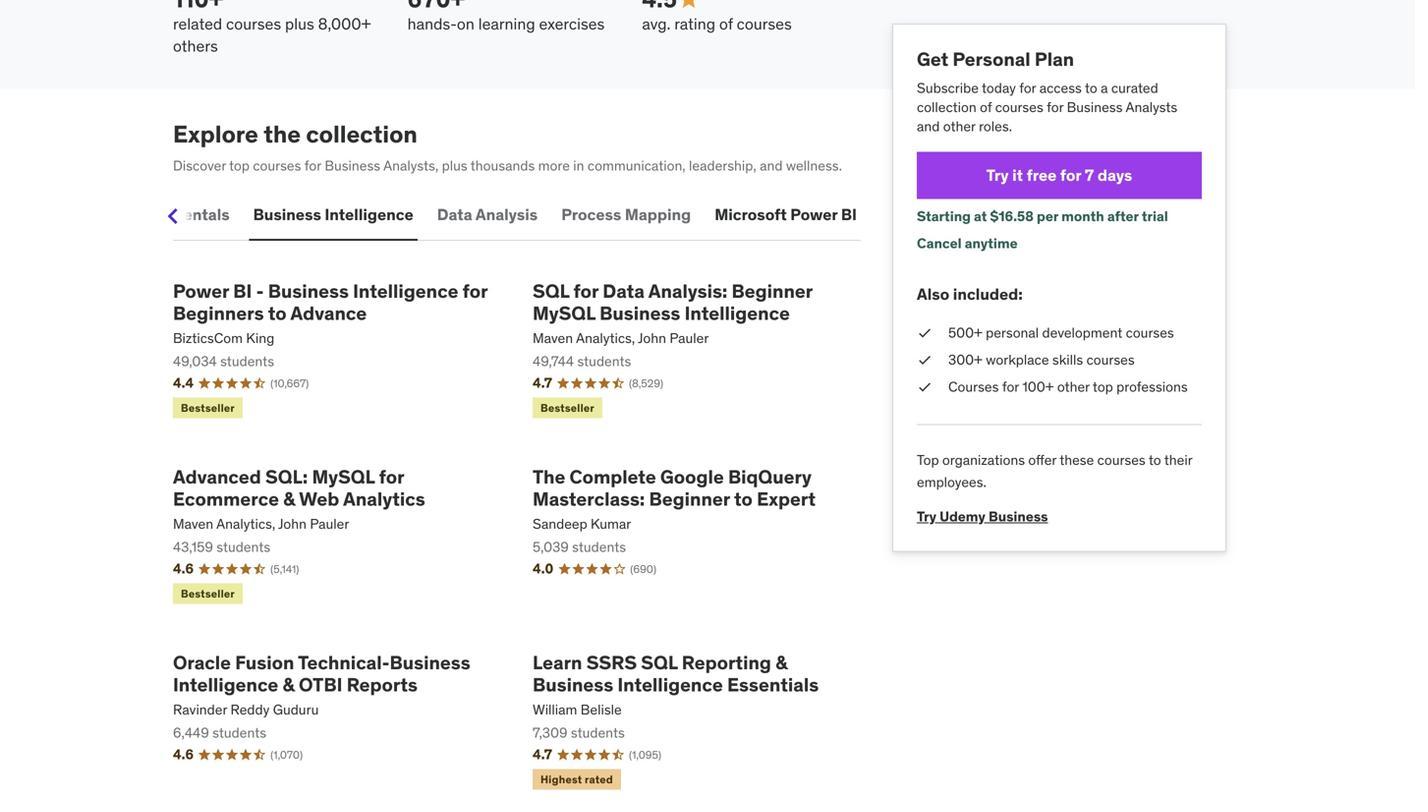 Task type: describe. For each thing, give the bounding box(es) containing it.
explore
[[173, 119, 258, 149]]

personal
[[953, 47, 1031, 71]]

& for business
[[283, 673, 295, 697]]

300+
[[949, 351, 983, 369]]

advanced sql: mysql for ecommerce & web analytics link
[[173, 465, 501, 511]]

reddy
[[231, 701, 270, 719]]

data inside button
[[437, 205, 473, 225]]

business inside oracle fusion technical-business intelligence & otbi reports ravinder reddy guduru 6,449 students
[[390, 651, 471, 674]]

students inside learn ssrs sql reporting & business intelligence essentials william belisle 7,309 students
[[571, 724, 625, 742]]

& for for
[[283, 487, 295, 511]]

for inside power bi - business intelligence for beginners to advance bizticscom king 49,034 students
[[463, 279, 488, 303]]

pauler for web
[[310, 515, 349, 533]]

reports
[[347, 673, 418, 697]]

(10,667)
[[271, 376, 309, 390]]

analytics, for &
[[216, 515, 276, 533]]

the
[[533, 465, 566, 488]]

maven for sql for data analysis: beginner mysql business intelligence
[[533, 329, 573, 347]]

bi inside power bi - business intelligence for beginners to advance bizticscom king 49,034 students
[[233, 279, 252, 303]]

bi inside microsoft power bi "button"
[[842, 205, 857, 225]]

sql:
[[265, 465, 308, 488]]

these
[[1060, 452, 1095, 469]]

wellness.
[[786, 157, 843, 175]]

oracle fusion technical-business intelligence & otbi reports link
[[173, 651, 501, 697]]

development
[[1043, 324, 1123, 342]]

courses inside get personal plan subscribe today for access to a curated collection of courses for business analysts and other roles.
[[996, 98, 1044, 116]]

5141 reviews element
[[271, 562, 299, 577]]

beginners
[[173, 301, 264, 325]]

kumar
[[591, 515, 632, 533]]

for left 7
[[1061, 165, 1082, 185]]

analysis
[[476, 205, 538, 225]]

process mapping
[[562, 205, 691, 225]]

learn
[[533, 651, 583, 674]]

4.4
[[173, 374, 194, 392]]

students inside advanced sql: mysql for ecommerce & web analytics maven analytics, john pauler 43,159 students
[[217, 538, 271, 556]]

try it free for 7 days
[[987, 165, 1133, 185]]

(690)
[[631, 562, 657, 576]]

to inside power bi - business intelligence for beginners to advance bizticscom king 49,034 students
[[268, 301, 287, 325]]

in
[[574, 157, 585, 175]]

power inside power bi - business intelligence for beginners to advance bizticscom king 49,034 students
[[173, 279, 229, 303]]

analysts,
[[384, 157, 439, 175]]

explore the collection discover top courses for business analysts, plus thousands more in communication, leadership, and wellness.
[[173, 119, 843, 175]]

690 reviews element
[[631, 562, 657, 577]]

professions
[[1117, 378, 1188, 396]]

hands-on learning exercises
[[408, 14, 605, 34]]

6,449
[[173, 724, 209, 742]]

bestseller for sql for data analysis: beginner mysql business intelligence
[[541, 401, 595, 415]]

learning
[[479, 14, 536, 34]]

7,309
[[533, 724, 568, 742]]

students inside oracle fusion technical-business intelligence & otbi reports ravinder reddy guduru 6,449 students
[[213, 724, 267, 742]]

collection inside get personal plan subscribe today for access to a curated collection of courses for business analysts and other roles.
[[917, 98, 977, 116]]

courses right rating
[[737, 14, 792, 34]]

(1,070)
[[271, 748, 303, 762]]

avg.
[[642, 14, 671, 34]]

courses up the professions
[[1126, 324, 1175, 342]]

business inside learn ssrs sql reporting & business intelligence essentials william belisle 7,309 students
[[533, 673, 614, 697]]

learn ssrs sql reporting & business intelligence essentials william belisle 7,309 students
[[533, 651, 819, 742]]

xsmall image for 300+
[[917, 351, 933, 370]]

& inside learn ssrs sql reporting & business intelligence essentials william belisle 7,309 students
[[776, 651, 788, 674]]

for right "today" at top
[[1020, 79, 1037, 97]]

offer
[[1029, 452, 1057, 469]]

data analysis
[[437, 205, 538, 225]]

fusion
[[235, 651, 294, 674]]

power bi - business intelligence for beginners to advance link
[[173, 279, 501, 325]]

web
[[299, 487, 339, 511]]

students inside power bi - business intelligence for beginners to advance bizticscom king 49,034 students
[[220, 352, 274, 370]]

microsoft
[[715, 205, 787, 225]]

after
[[1108, 208, 1139, 225]]

courses inside the top organizations offer these courses to their employees.
[[1098, 452, 1146, 469]]

john for business
[[638, 329, 667, 347]]

microsoft power bi
[[715, 205, 857, 225]]

pauler for business
[[670, 329, 709, 347]]

starting
[[917, 208, 971, 225]]

collection inside explore the collection discover top courses for business analysts, plus thousands more in communication, leadership, and wellness.
[[306, 119, 418, 149]]

william
[[533, 701, 578, 719]]

intelligence inside learn ssrs sql reporting & business intelligence essentials william belisle 7,309 students
[[618, 673, 723, 697]]

courses down 'development'
[[1087, 351, 1135, 369]]

avg. rating of courses
[[642, 14, 792, 34]]

for inside advanced sql: mysql for ecommerce & web analytics maven analytics, john pauler 43,159 students
[[379, 465, 404, 488]]

0 horizontal spatial of
[[720, 14, 733, 34]]

business inside get personal plan subscribe today for access to a curated collection of courses for business analysts and other roles.
[[1067, 98, 1123, 116]]

it
[[1013, 165, 1024, 185]]

to inside the complete google biqquery masterclass: beginner to expert sandeep kumar 5,039 students
[[735, 487, 753, 511]]

anytime
[[965, 235, 1018, 252]]

oracle fusion technical-business intelligence & otbi reports ravinder reddy guduru 6,449 students
[[173, 651, 471, 742]]

belisle
[[581, 701, 622, 719]]

related courses plus 8,000+ others
[[173, 14, 371, 56]]

7
[[1085, 165, 1095, 185]]

49,744
[[533, 352, 574, 370]]

maven for advanced sql: mysql for ecommerce & web analytics
[[173, 515, 213, 533]]

their
[[1165, 452, 1193, 469]]

try udemy business link
[[917, 493, 1049, 526]]

bestseller for power bi - business intelligence for beginners to advance
[[181, 401, 235, 415]]

4.0
[[533, 560, 554, 578]]

of inside get personal plan subscribe today for access to a curated collection of courses for business analysts and other roles.
[[980, 98, 992, 116]]

intelligence inside power bi - business intelligence for beginners to advance bizticscom king 49,034 students
[[353, 279, 459, 303]]

sql for data analysis: beginner mysql business intelligence maven analytics, john pauler 49,744 students
[[533, 279, 813, 370]]

500+
[[949, 324, 983, 342]]

business fundamentals button
[[47, 192, 234, 239]]

(5,141)
[[271, 562, 299, 576]]

plan
[[1035, 47, 1075, 71]]

1 vertical spatial other
[[1058, 378, 1090, 396]]

free
[[1027, 165, 1057, 185]]

sandeep
[[533, 515, 588, 533]]

business inside power bi - business intelligence for beginners to advance bizticscom king 49,034 students
[[268, 279, 349, 303]]

otbi
[[299, 673, 343, 697]]

power bi - business intelligence for beginners to advance bizticscom king 49,034 students
[[173, 279, 488, 370]]

-
[[256, 279, 264, 303]]

data inside the sql for data analysis: beginner mysql business intelligence maven analytics, john pauler 49,744 students
[[603, 279, 645, 303]]

process mapping button
[[558, 192, 695, 239]]

to inside the top organizations offer these courses to their employees.
[[1149, 452, 1162, 469]]

and inside get personal plan subscribe today for access to a curated collection of courses for business analysts and other roles.
[[917, 117, 940, 135]]

roles.
[[979, 117, 1013, 135]]

business intelligence button
[[249, 192, 418, 239]]

expert
[[757, 487, 816, 511]]

analysts
[[1126, 98, 1178, 116]]

access
[[1040, 79, 1082, 97]]

analytics, for mysql
[[576, 329, 635, 347]]

4.6 for advanced sql: mysql for ecommerce & web analytics
[[173, 560, 194, 578]]

employees.
[[917, 474, 987, 491]]

1070 reviews element
[[271, 748, 303, 763]]

per
[[1037, 208, 1059, 225]]

to inside get personal plan subscribe today for access to a curated collection of courses for business analysts and other roles.
[[1085, 79, 1098, 97]]

advance
[[291, 301, 367, 325]]

also
[[917, 284, 950, 304]]

get personal plan subscribe today for access to a curated collection of courses for business analysts and other roles.
[[917, 47, 1178, 135]]

previous image
[[157, 200, 189, 232]]

related
[[173, 14, 222, 34]]



Task type: vqa. For each thing, say whether or not it's contained in the screenshot.


Task type: locate. For each thing, give the bounding box(es) containing it.
2 4.6 from the top
[[173, 746, 194, 764]]

0 horizontal spatial try
[[917, 508, 937, 526]]

data analysis button
[[433, 192, 542, 239]]

students inside the sql for data analysis: beginner mysql business intelligence maven analytics, john pauler 49,744 students
[[578, 352, 632, 370]]

try udemy business
[[917, 508, 1049, 526]]

biqquery
[[729, 465, 812, 488]]

courses down the
[[253, 157, 301, 175]]

to left the their
[[1149, 452, 1162, 469]]

1 xsmall image from the top
[[917, 323, 933, 343]]

& right "reporting"
[[776, 651, 788, 674]]

and left wellness.
[[760, 157, 783, 175]]

udemy
[[940, 508, 986, 526]]

top left the professions
[[1093, 378, 1114, 396]]

1 4.7 from the top
[[533, 374, 553, 392]]

days
[[1098, 165, 1133, 185]]

john up (8,529)
[[638, 329, 667, 347]]

1 horizontal spatial top
[[1093, 378, 1114, 396]]

leadership,
[[689, 157, 757, 175]]

more
[[538, 157, 570, 175]]

try left 'it'
[[987, 165, 1009, 185]]

ssrs
[[587, 651, 637, 674]]

1 vertical spatial data
[[603, 279, 645, 303]]

0 vertical spatial maven
[[533, 329, 573, 347]]

1 vertical spatial collection
[[306, 119, 418, 149]]

0 horizontal spatial pauler
[[310, 515, 349, 533]]

4.6 down 6,449
[[173, 746, 194, 764]]

1 horizontal spatial and
[[917, 117, 940, 135]]

0 vertical spatial other
[[944, 117, 976, 135]]

maven up 43,159
[[173, 515, 213, 533]]

top down explore
[[229, 157, 250, 175]]

plus inside explore the collection discover top courses for business analysts, plus thousands more in communication, leadership, and wellness.
[[442, 157, 468, 175]]

bizticscom
[[173, 329, 243, 347]]

bestseller for advanced sql: mysql for ecommerce & web analytics
[[181, 587, 235, 601]]

4.6 down 43,159
[[173, 560, 194, 578]]

0 vertical spatial plus
[[285, 14, 314, 34]]

of right rating
[[720, 14, 733, 34]]

microsoft power bi button
[[711, 192, 861, 239]]

1 horizontal spatial john
[[638, 329, 667, 347]]

xsmall image down also
[[917, 323, 933, 343]]

for left the 100+
[[1003, 378, 1020, 396]]

tab navigation element
[[47, 192, 861, 241]]

power
[[791, 205, 838, 225], [173, 279, 229, 303]]

1 horizontal spatial other
[[1058, 378, 1090, 396]]

top
[[917, 452, 940, 469]]

starting at $16.58 per month after trial cancel anytime
[[917, 208, 1169, 252]]

analytics, down ecommerce
[[216, 515, 276, 533]]

power down wellness.
[[791, 205, 838, 225]]

business inside button
[[51, 205, 119, 225]]

1 horizontal spatial try
[[987, 165, 1009, 185]]

mysql right sql:
[[312, 465, 375, 488]]

1 horizontal spatial pauler
[[670, 329, 709, 347]]

pauler inside advanced sql: mysql for ecommerce & web analytics maven analytics, john pauler 43,159 students
[[310, 515, 349, 533]]

1 horizontal spatial power
[[791, 205, 838, 225]]

1 horizontal spatial beginner
[[732, 279, 813, 303]]

bi left "-"
[[233, 279, 252, 303]]

students up (8,529)
[[578, 352, 632, 370]]

business inside explore the collection discover top courses for business analysts, plus thousands more in communication, leadership, and wellness.
[[325, 157, 381, 175]]

& inside oracle fusion technical-business intelligence & otbi reports ravinder reddy guduru 6,449 students
[[283, 673, 295, 697]]

students inside the complete google biqquery masterclass: beginner to expert sandeep kumar 5,039 students
[[572, 538, 626, 556]]

xsmall image up xsmall icon
[[917, 351, 933, 370]]

for up business intelligence
[[305, 157, 321, 175]]

1 horizontal spatial collection
[[917, 98, 977, 116]]

0 horizontal spatial power
[[173, 279, 229, 303]]

try left udemy
[[917, 508, 937, 526]]

other inside get personal plan subscribe today for access to a curated collection of courses for business analysts and other roles.
[[944, 117, 976, 135]]

0 vertical spatial top
[[229, 157, 250, 175]]

students up (5,141)
[[217, 538, 271, 556]]

beginner inside the sql for data analysis: beginner mysql business intelligence maven analytics, john pauler 49,744 students
[[732, 279, 813, 303]]

business inside button
[[253, 205, 321, 225]]

for down access
[[1047, 98, 1064, 116]]

43,159
[[173, 538, 213, 556]]

0 vertical spatial sql
[[533, 279, 570, 303]]

masterclass:
[[533, 487, 645, 511]]

plus right analysts,
[[442, 157, 468, 175]]

other down skills
[[1058, 378, 1090, 396]]

ravinder
[[173, 701, 227, 719]]

collection
[[917, 98, 977, 116], [306, 119, 418, 149]]

king
[[246, 329, 275, 347]]

rating
[[675, 14, 716, 34]]

1 vertical spatial and
[[760, 157, 783, 175]]

4.7 for learn ssrs sql reporting & business intelligence essentials
[[533, 746, 553, 764]]

1 vertical spatial power
[[173, 279, 229, 303]]

analytics
[[343, 487, 425, 511]]

0 horizontal spatial maven
[[173, 515, 213, 533]]

1095 reviews element
[[629, 748, 662, 763]]

courses right these
[[1098, 452, 1146, 469]]

curated
[[1112, 79, 1159, 97]]

1 horizontal spatial sql
[[641, 651, 678, 674]]

for down process
[[574, 279, 599, 303]]

4.7 down 7,309
[[533, 746, 553, 764]]

business inside 'link'
[[989, 508, 1049, 526]]

8,000+
[[318, 14, 371, 34]]

complete
[[570, 465, 657, 488]]

try for try udemy business
[[917, 508, 937, 526]]

0 horizontal spatial beginner
[[649, 487, 730, 511]]

of up roles.
[[980, 98, 992, 116]]

0 vertical spatial xsmall image
[[917, 323, 933, 343]]

try it free for 7 days link
[[917, 152, 1203, 199]]

0 vertical spatial analytics,
[[576, 329, 635, 347]]

business fundamentals
[[51, 205, 230, 225]]

technical-
[[298, 651, 390, 674]]

0 vertical spatial power
[[791, 205, 838, 225]]

power inside "button"
[[791, 205, 838, 225]]

power up bizticscom on the left
[[173, 279, 229, 303]]

4.7 for sql for data analysis: beginner mysql business intelligence
[[533, 374, 553, 392]]

organizations
[[943, 452, 1026, 469]]

1 vertical spatial top
[[1093, 378, 1114, 396]]

2 xsmall image from the top
[[917, 351, 933, 370]]

0 vertical spatial 4.7
[[533, 374, 553, 392]]

students down reddy
[[213, 724, 267, 742]]

1 vertical spatial mysql
[[312, 465, 375, 488]]

2 4.7 from the top
[[533, 746, 553, 764]]

included:
[[954, 284, 1023, 304]]

sql for data analysis: beginner mysql business intelligence link
[[533, 279, 861, 325]]

john inside advanced sql: mysql for ecommerce & web analytics maven analytics, john pauler 43,159 students
[[278, 515, 307, 533]]

mysql up 49,744
[[533, 301, 596, 325]]

4.6
[[173, 560, 194, 578], [173, 746, 194, 764]]

0 horizontal spatial top
[[229, 157, 250, 175]]

1 vertical spatial plus
[[442, 157, 468, 175]]

others
[[173, 36, 218, 56]]

plus inside related courses plus 8,000+ others
[[285, 14, 314, 34]]

0 vertical spatial mysql
[[533, 301, 596, 325]]

bestseller down 43,159
[[181, 587, 235, 601]]

0 vertical spatial bi
[[842, 205, 857, 225]]

collection down subscribe
[[917, 98, 977, 116]]

1 vertical spatial analytics,
[[216, 515, 276, 533]]

thousands
[[471, 157, 535, 175]]

maven inside advanced sql: mysql for ecommerce & web analytics maven analytics, john pauler 43,159 students
[[173, 515, 213, 533]]

0 vertical spatial beginner
[[732, 279, 813, 303]]

10667 reviews element
[[271, 376, 309, 391]]

on
[[457, 14, 475, 34]]

top inside explore the collection discover top courses for business analysts, plus thousands more in communication, leadership, and wellness.
[[229, 157, 250, 175]]

1 vertical spatial 4.7
[[533, 746, 553, 764]]

beginner
[[732, 279, 813, 303], [649, 487, 730, 511]]

1 vertical spatial maven
[[173, 515, 213, 533]]

1 horizontal spatial of
[[980, 98, 992, 116]]

1 vertical spatial john
[[278, 515, 307, 533]]

personal
[[986, 324, 1039, 342]]

0 horizontal spatial and
[[760, 157, 783, 175]]

(1,095)
[[629, 748, 662, 762]]

sql inside learn ssrs sql reporting & business intelligence essentials william belisle 7,309 students
[[641, 651, 678, 674]]

bestseller down 49,744
[[541, 401, 595, 415]]

1 vertical spatial try
[[917, 508, 937, 526]]

0 horizontal spatial bi
[[233, 279, 252, 303]]

intelligence inside button
[[325, 205, 414, 225]]

communication,
[[588, 157, 686, 175]]

top for 100+
[[1093, 378, 1114, 396]]

0 vertical spatial try
[[987, 165, 1009, 185]]

0 vertical spatial 4.6
[[173, 560, 194, 578]]

courses right the related
[[226, 14, 281, 34]]

1 vertical spatial sql
[[641, 651, 678, 674]]

1 vertical spatial bi
[[233, 279, 252, 303]]

trial
[[1142, 208, 1169, 225]]

8529 reviews element
[[629, 376, 664, 391]]

mysql inside the sql for data analysis: beginner mysql business intelligence maven analytics, john pauler 49,744 students
[[533, 301, 596, 325]]

0 vertical spatial and
[[917, 117, 940, 135]]

(8,529)
[[629, 376, 664, 390]]

pauler inside the sql for data analysis: beginner mysql business intelligence maven analytics, john pauler 49,744 students
[[670, 329, 709, 347]]

0 horizontal spatial sql
[[533, 279, 570, 303]]

beginner inside the complete google biqquery masterclass: beginner to expert sandeep kumar 5,039 students
[[649, 487, 730, 511]]

intelligence inside oracle fusion technical-business intelligence & otbi reports ravinder reddy guduru 6,449 students
[[173, 673, 279, 697]]

advanced sql: mysql for ecommerce & web analytics maven analytics, john pauler 43,159 students
[[173, 465, 425, 556]]

pauler down "sql for data analysis: beginner mysql business intelligence" link
[[670, 329, 709, 347]]

xsmall image
[[917, 378, 933, 397]]

to right "-"
[[268, 301, 287, 325]]

courses inside related courses plus 8,000+ others
[[226, 14, 281, 34]]

advanced
[[173, 465, 261, 488]]

courses inside explore the collection discover top courses for business analysts, plus thousands more in communication, leadership, and wellness.
[[253, 157, 301, 175]]

1 horizontal spatial mysql
[[533, 301, 596, 325]]

300+ workplace skills courses
[[949, 351, 1135, 369]]

john
[[638, 329, 667, 347], [278, 515, 307, 533]]

1 vertical spatial 4.6
[[173, 746, 194, 764]]

1 vertical spatial pauler
[[310, 515, 349, 533]]

intelligence inside the sql for data analysis: beginner mysql business intelligence maven analytics, john pauler 49,744 students
[[685, 301, 790, 325]]

to left a
[[1085, 79, 1098, 97]]

xsmall image
[[917, 323, 933, 343], [917, 351, 933, 370]]

cancel
[[917, 235, 962, 252]]

0 vertical spatial pauler
[[670, 329, 709, 347]]

0 vertical spatial data
[[437, 205, 473, 225]]

1 4.6 from the top
[[173, 560, 194, 578]]

1 vertical spatial of
[[980, 98, 992, 116]]

5,039
[[533, 538, 569, 556]]

for down data analysis button
[[463, 279, 488, 303]]

maven up 49,744
[[533, 329, 573, 347]]

discover
[[173, 157, 226, 175]]

highest rated
[[541, 773, 613, 786]]

the complete google biqquery masterclass: beginner to expert link
[[533, 465, 861, 511]]

analytics, inside advanced sql: mysql for ecommerce & web analytics maven analytics, john pauler 43,159 students
[[216, 515, 276, 533]]

for inside the sql for data analysis: beginner mysql business intelligence maven analytics, john pauler 49,744 students
[[574, 279, 599, 303]]

4.7 down 49,744
[[533, 374, 553, 392]]

to left expert
[[735, 487, 753, 511]]

other left roles.
[[944, 117, 976, 135]]

john down web on the bottom left of page
[[278, 515, 307, 533]]

of
[[720, 14, 733, 34], [980, 98, 992, 116]]

business intelligence
[[253, 205, 414, 225]]

collection up analysts,
[[306, 119, 418, 149]]

1 horizontal spatial maven
[[533, 329, 573, 347]]

courses down "today" at top
[[996, 98, 1044, 116]]

4.6 for oracle fusion technical-business intelligence & otbi reports
[[173, 746, 194, 764]]

0 vertical spatial collection
[[917, 98, 977, 116]]

1 vertical spatial xsmall image
[[917, 351, 933, 370]]

exercises
[[539, 14, 605, 34]]

other
[[944, 117, 976, 135], [1058, 378, 1090, 396]]

a
[[1101, 79, 1109, 97]]

medium image
[[677, 0, 701, 11]]

1 horizontal spatial data
[[603, 279, 645, 303]]

data left analysis:
[[603, 279, 645, 303]]

business
[[1067, 98, 1123, 116], [325, 157, 381, 175], [51, 205, 119, 225], [253, 205, 321, 225], [268, 279, 349, 303], [600, 301, 681, 325], [989, 508, 1049, 526], [390, 651, 471, 674], [533, 673, 614, 697]]

0 vertical spatial of
[[720, 14, 733, 34]]

analytics, inside the sql for data analysis: beginner mysql business intelligence maven analytics, john pauler 49,744 students
[[576, 329, 635, 347]]

bi down wellness.
[[842, 205, 857, 225]]

0 horizontal spatial plus
[[285, 14, 314, 34]]

0 horizontal spatial other
[[944, 117, 976, 135]]

to
[[1085, 79, 1098, 97], [268, 301, 287, 325], [1149, 452, 1162, 469], [735, 487, 753, 511]]

john inside the sql for data analysis: beginner mysql business intelligence maven analytics, john pauler 49,744 students
[[638, 329, 667, 347]]

data left "analysis"
[[437, 205, 473, 225]]

& inside advanced sql: mysql for ecommerce & web analytics maven analytics, john pauler 43,159 students
[[283, 487, 295, 511]]

and inside explore the collection discover top courses for business analysts, plus thousands more in communication, leadership, and wellness.
[[760, 157, 783, 175]]

sql inside the sql for data analysis: beginner mysql business intelligence maven analytics, john pauler 49,744 students
[[533, 279, 570, 303]]

subscribe
[[917, 79, 979, 97]]

mysql inside advanced sql: mysql for ecommerce & web analytics maven analytics, john pauler 43,159 students
[[312, 465, 375, 488]]

for inside explore the collection discover top courses for business analysts, plus thousands more in communication, leadership, and wellness.
[[305, 157, 321, 175]]

0 vertical spatial john
[[638, 329, 667, 347]]

analytics, up (8,529)
[[576, 329, 635, 347]]

0 horizontal spatial mysql
[[312, 465, 375, 488]]

1 horizontal spatial bi
[[842, 205, 857, 225]]

highest
[[541, 773, 582, 786]]

and down subscribe
[[917, 117, 940, 135]]

students down kumar
[[572, 538, 626, 556]]

john for web
[[278, 515, 307, 533]]

at
[[974, 208, 988, 225]]

0 horizontal spatial collection
[[306, 119, 418, 149]]

top for collection
[[229, 157, 250, 175]]

100+
[[1023, 378, 1055, 396]]

mapping
[[625, 205, 691, 225]]

mysql
[[533, 301, 596, 325], [312, 465, 375, 488]]

try for try it free for 7 days
[[987, 165, 1009, 185]]

plus left 8,000+
[[285, 14, 314, 34]]

maven inside the sql for data analysis: beginner mysql business intelligence maven analytics, john pauler 49,744 students
[[533, 329, 573, 347]]

courses
[[226, 14, 281, 34], [737, 14, 792, 34], [996, 98, 1044, 116], [253, 157, 301, 175], [1126, 324, 1175, 342], [1087, 351, 1135, 369], [1098, 452, 1146, 469]]

business inside the sql for data analysis: beginner mysql business intelligence maven analytics, john pauler 49,744 students
[[600, 301, 681, 325]]

& up the guduru
[[283, 673, 295, 697]]

sql right ssrs
[[641, 651, 678, 674]]

try inside 'link'
[[917, 508, 937, 526]]

oracle
[[173, 651, 231, 674]]

for right web on the bottom left of page
[[379, 465, 404, 488]]

try
[[987, 165, 1009, 185], [917, 508, 937, 526]]

hands-
[[408, 14, 457, 34]]

& left web on the bottom left of page
[[283, 487, 295, 511]]

bestseller down 4.4
[[181, 401, 235, 415]]

top organizations offer these courses to their employees.
[[917, 452, 1193, 491]]

1 horizontal spatial plus
[[442, 157, 468, 175]]

xsmall image for 500+
[[917, 323, 933, 343]]

0 horizontal spatial analytics,
[[216, 515, 276, 533]]

month
[[1062, 208, 1105, 225]]

0 horizontal spatial john
[[278, 515, 307, 533]]

ecommerce
[[173, 487, 279, 511]]

the
[[264, 119, 301, 149]]

1 horizontal spatial analytics,
[[576, 329, 635, 347]]

students down the king
[[220, 352, 274, 370]]

sql up 49,744
[[533, 279, 570, 303]]

0 horizontal spatial data
[[437, 205, 473, 225]]

get
[[917, 47, 949, 71]]

essentials
[[728, 673, 819, 697]]

students down belisle
[[571, 724, 625, 742]]

pauler down web on the bottom left of page
[[310, 515, 349, 533]]

1 vertical spatial beginner
[[649, 487, 730, 511]]

bestseller
[[181, 401, 235, 415], [541, 401, 595, 415], [181, 587, 235, 601]]



